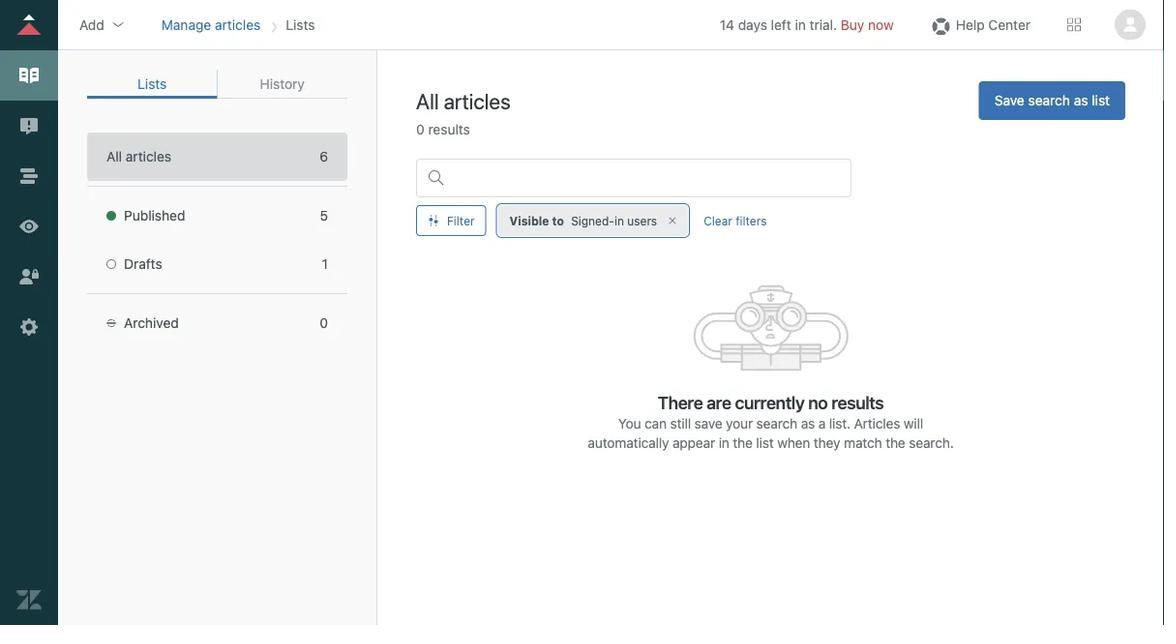 Task type: describe. For each thing, give the bounding box(es) containing it.
lists link
[[87, 70, 217, 99]]

6
[[320, 149, 328, 165]]

clear filters
[[704, 214, 767, 227]]

0 results
[[416, 121, 470, 137]]

will
[[904, 416, 924, 432]]

filter button
[[416, 205, 486, 236]]

signed-
[[571, 214, 615, 227]]

visible to signed-in users
[[510, 214, 657, 227]]

1 the from the left
[[733, 435, 753, 451]]

save
[[695, 416, 723, 432]]

search.
[[909, 435, 954, 451]]

help center
[[956, 16, 1031, 32]]

lists inside navigation
[[286, 16, 315, 32]]

help
[[956, 16, 985, 32]]

history
[[260, 76, 305, 92]]

1 vertical spatial lists
[[138, 76, 167, 92]]

clear
[[704, 214, 733, 227]]

history link
[[217, 70, 347, 99]]

user permissions image
[[16, 264, 42, 289]]

0 for 0
[[320, 315, 328, 331]]

zendesk products image
[[1068, 18, 1081, 31]]

manage articles link
[[161, 16, 261, 32]]

0 vertical spatial all articles
[[416, 88, 511, 113]]

filters
[[736, 214, 767, 227]]

save search as list
[[995, 92, 1110, 108]]

0 horizontal spatial results
[[428, 121, 470, 137]]

108c146d d78f 4107 8f9f 936377ee61ee@2x image
[[693, 285, 849, 372]]

manage articles
[[161, 16, 261, 32]]

list.
[[829, 416, 851, 432]]

visible
[[510, 214, 549, 227]]

to
[[552, 214, 564, 227]]

moderate content image
[[16, 113, 42, 138]]

settings image
[[16, 315, 42, 340]]

0 horizontal spatial articles
[[126, 149, 171, 165]]

articles inside navigation
[[215, 16, 261, 32]]

archived
[[124, 315, 179, 331]]

buy
[[841, 16, 865, 32]]

in for signed-
[[615, 214, 624, 227]]

appear
[[673, 435, 715, 451]]

0 for 0 results
[[416, 121, 425, 137]]

are
[[707, 392, 731, 413]]

search inside button
[[1029, 92, 1070, 108]]

list inside "there are currently no results you can still save your search as a list. articles will automatically appear in the list when they match the search."
[[756, 435, 774, 451]]

remove image
[[667, 215, 679, 226]]

days
[[738, 16, 767, 32]]

add button
[[74, 10, 131, 39]]

your
[[726, 416, 753, 432]]

filter
[[447, 214, 475, 227]]

match
[[844, 435, 882, 451]]

2 the from the left
[[886, 435, 906, 451]]

manage
[[161, 16, 211, 32]]

save search as list button
[[979, 81, 1126, 120]]



Task type: vqa. For each thing, say whether or not it's contained in the screenshot.
settings corresponding to the Search settings link
no



Task type: locate. For each thing, give the bounding box(es) containing it.
the down will
[[886, 435, 906, 451]]

published
[[124, 208, 185, 224]]

you
[[618, 416, 641, 432]]

articles
[[215, 16, 261, 32], [444, 88, 511, 113], [126, 149, 171, 165]]

1 horizontal spatial results
[[832, 392, 884, 413]]

as
[[1074, 92, 1088, 108], [801, 416, 815, 432]]

0 horizontal spatial as
[[801, 416, 815, 432]]

0 vertical spatial search
[[1029, 92, 1070, 108]]

no
[[808, 392, 828, 413]]

manage articles image
[[16, 63, 42, 88]]

results inside "there are currently no results you can still save your search as a list. articles will automatically appear in the list when they match the search."
[[832, 392, 884, 413]]

all up 0 results
[[416, 88, 439, 113]]

search inside "there are currently no results you can still save your search as a list. articles will automatically appear in the list when they match the search."
[[757, 416, 798, 432]]

0 horizontal spatial lists
[[138, 76, 167, 92]]

left
[[771, 16, 792, 32]]

articles up 0 results
[[444, 88, 511, 113]]

1 vertical spatial list
[[756, 435, 774, 451]]

results
[[428, 121, 470, 137], [832, 392, 884, 413]]

1 vertical spatial results
[[832, 392, 884, 413]]

the down your at the bottom of page
[[733, 435, 753, 451]]

in inside "there are currently no results you can still save your search as a list. articles will automatically appear in the list when they match the search."
[[719, 435, 730, 451]]

0 vertical spatial results
[[428, 121, 470, 137]]

search
[[1029, 92, 1070, 108], [757, 416, 798, 432]]

0 horizontal spatial list
[[756, 435, 774, 451]]

list left when
[[756, 435, 774, 451]]

0 horizontal spatial 0
[[320, 315, 328, 331]]

2 vertical spatial articles
[[126, 149, 171, 165]]

trial.
[[810, 16, 837, 32]]

1 horizontal spatial list
[[1092, 92, 1110, 108]]

0 horizontal spatial all
[[106, 149, 122, 165]]

1 horizontal spatial lists
[[286, 16, 315, 32]]

a
[[819, 416, 826, 432]]

all
[[416, 88, 439, 113], [106, 149, 122, 165]]

1 vertical spatial in
[[615, 214, 624, 227]]

the
[[733, 435, 753, 451], [886, 435, 906, 451]]

1 horizontal spatial 0
[[416, 121, 425, 137]]

1 horizontal spatial search
[[1029, 92, 1070, 108]]

in right left
[[795, 16, 806, 32]]

1 horizontal spatial all
[[416, 88, 439, 113]]

automatically
[[588, 435, 669, 451]]

center
[[989, 16, 1031, 32]]

lists
[[286, 16, 315, 32], [138, 76, 167, 92]]

0 up filter dropdown button
[[416, 121, 425, 137]]

1 horizontal spatial the
[[886, 435, 906, 451]]

users
[[627, 214, 657, 227]]

0 vertical spatial articles
[[215, 16, 261, 32]]

in down your at the bottom of page
[[719, 435, 730, 451]]

in left "users"
[[615, 214, 624, 227]]

there
[[658, 392, 703, 413]]

drafts
[[124, 256, 162, 272]]

they
[[814, 435, 841, 451]]

lists up history
[[286, 16, 315, 32]]

all articles up 0 results
[[416, 88, 511, 113]]

0 vertical spatial as
[[1074, 92, 1088, 108]]

0
[[416, 121, 425, 137], [320, 315, 328, 331]]

navigation containing manage articles
[[158, 10, 319, 39]]

1 vertical spatial all
[[106, 149, 122, 165]]

1 horizontal spatial in
[[719, 435, 730, 451]]

lists down manage
[[138, 76, 167, 92]]

1 vertical spatial all articles
[[106, 149, 171, 165]]

1
[[322, 256, 328, 272]]

as inside button
[[1074, 92, 1088, 108]]

now
[[868, 16, 894, 32]]

navigation
[[158, 10, 319, 39]]

list inside button
[[1092, 92, 1110, 108]]

as left a
[[801, 416, 815, 432]]

articles up published
[[126, 149, 171, 165]]

2 horizontal spatial in
[[795, 16, 806, 32]]

all articles
[[416, 88, 511, 113], [106, 149, 171, 165]]

when
[[777, 435, 810, 451]]

1 horizontal spatial all articles
[[416, 88, 511, 113]]

in for left
[[795, 16, 806, 32]]

list right 'save'
[[1092, 92, 1110, 108]]

0 down 1
[[320, 315, 328, 331]]

0 vertical spatial in
[[795, 16, 806, 32]]

results up filter dropdown button
[[428, 121, 470, 137]]

all articles up published
[[106, 149, 171, 165]]

0 vertical spatial lists
[[286, 16, 315, 32]]

add
[[79, 16, 104, 32]]

2 vertical spatial in
[[719, 435, 730, 451]]

there are currently no results you can still save your search as a list. articles will automatically appear in the list when they match the search.
[[588, 392, 954, 451]]

help center button
[[923, 10, 1037, 39]]

1 vertical spatial articles
[[444, 88, 511, 113]]

still
[[670, 416, 691, 432]]

1 horizontal spatial as
[[1074, 92, 1088, 108]]

as inside "there are currently no results you can still save your search as a list. articles will automatically appear in the list when they match the search."
[[801, 416, 815, 432]]

14
[[720, 16, 735, 32]]

customize design image
[[16, 214, 42, 239]]

0 horizontal spatial all articles
[[106, 149, 171, 165]]

0 vertical spatial 0
[[416, 121, 425, 137]]

arrange content image
[[16, 164, 42, 189]]

0 horizontal spatial in
[[615, 214, 624, 227]]

5
[[320, 208, 328, 224]]

list
[[1092, 92, 1110, 108], [756, 435, 774, 451]]

1 horizontal spatial articles
[[215, 16, 261, 32]]

search right 'save'
[[1029, 92, 1070, 108]]

0 horizontal spatial search
[[757, 416, 798, 432]]

currently
[[735, 392, 805, 413]]

1 vertical spatial 0
[[320, 315, 328, 331]]

14 days left in trial. buy now
[[720, 16, 894, 32]]

2 horizontal spatial articles
[[444, 88, 511, 113]]

0 vertical spatial all
[[416, 88, 439, 113]]

save
[[995, 92, 1025, 108]]

articles right manage
[[215, 16, 261, 32]]

0 horizontal spatial the
[[733, 435, 753, 451]]

results up 'list.'
[[832, 392, 884, 413]]

zendesk image
[[16, 588, 42, 613]]

articles
[[854, 416, 900, 432]]

all down 'lists' link
[[106, 149, 122, 165]]

0 vertical spatial list
[[1092, 92, 1110, 108]]

as right 'save'
[[1074, 92, 1088, 108]]

clear filters button
[[692, 205, 779, 236]]

can
[[645, 416, 667, 432]]

1 vertical spatial search
[[757, 416, 798, 432]]

1 vertical spatial as
[[801, 416, 815, 432]]

search down the currently
[[757, 416, 798, 432]]

in
[[795, 16, 806, 32], [615, 214, 624, 227], [719, 435, 730, 451]]



